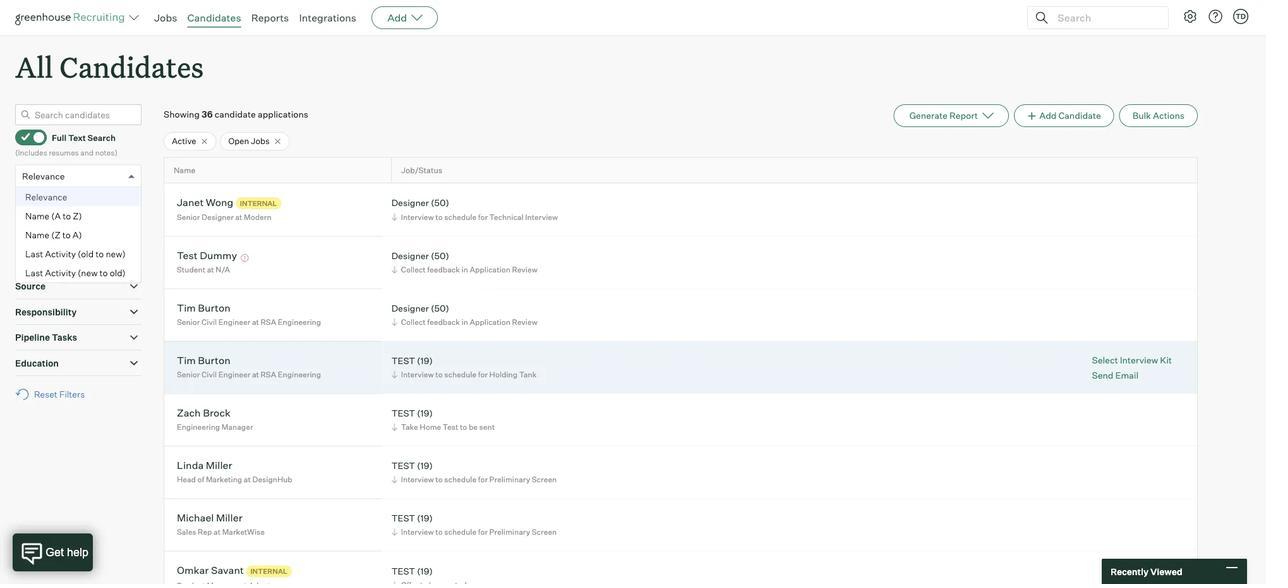 Task type: locate. For each thing, give the bounding box(es) containing it.
1 collect feedback in application review link from the top
[[390, 264, 541, 276]]

designer (50) interview to schedule for technical interview
[[392, 197, 558, 222]]

burton for designer (50)
[[198, 302, 231, 314]]

application up test (19) interview to schedule for holding tank
[[470, 317, 511, 327]]

1 last from the top
[[25, 248, 43, 259]]

name (z to a)
[[25, 229, 82, 240]]

schedule for head of marketing at designhub
[[445, 475, 477, 484]]

0 vertical spatial tim burton link
[[177, 302, 231, 316]]

select interview kit link
[[1093, 354, 1173, 366]]

(19) for michael miller
[[417, 513, 433, 524]]

2 test from the top
[[392, 408, 415, 419]]

last activity (old to new) option
[[16, 244, 141, 263]]

senior up zach
[[177, 370, 200, 379]]

candidates right jobs link
[[187, 11, 241, 24]]

0 vertical spatial tim burton senior civil engineer at rsa engineering
[[177, 302, 321, 327]]

schedule for sales rep at marketwise
[[445, 527, 477, 537]]

4 test from the top
[[392, 513, 415, 524]]

2 collect feedback in application review link from the top
[[390, 316, 541, 328]]

civil for designer (50)
[[202, 317, 217, 327]]

list box
[[16, 188, 141, 282]]

tim down student
[[177, 302, 196, 314]]

1 civil from the top
[[202, 317, 217, 327]]

2 vertical spatial name
[[25, 229, 49, 240]]

1 vertical spatial rsa
[[261, 370, 276, 379]]

miller inside "linda miller head of marketing at designhub"
[[206, 459, 232, 472]]

for inside the designer (50) interview to schedule for technical interview
[[478, 212, 488, 222]]

name for name (a to z)
[[25, 210, 49, 221]]

tim burton link down student at n/a
[[177, 302, 231, 316]]

1 schedule from the top
[[445, 212, 477, 222]]

designer
[[392, 197, 429, 208], [202, 213, 234, 222], [392, 250, 429, 261], [392, 303, 429, 314]]

relevance up application type
[[25, 191, 67, 202]]

for for senior designer at modern
[[478, 212, 488, 222]]

for for head of marketing at designhub
[[478, 475, 488, 484]]

1 vertical spatial designer (50) collect feedback in application review
[[392, 303, 538, 327]]

select interview kit send email
[[1093, 355, 1173, 381]]

1 vertical spatial collect feedback in application review link
[[390, 316, 541, 328]]

omkar savant
[[177, 564, 244, 577]]

designer for senior designer at modern
[[392, 197, 429, 208]]

1 engineer from the top
[[219, 317, 251, 327]]

2 tim burton link from the top
[[177, 354, 231, 369]]

tim burton senior civil engineer at rsa engineering for designer (50)
[[177, 302, 321, 327]]

0 vertical spatial screen
[[532, 475, 557, 484]]

0 vertical spatial interview to schedule for preliminary screen link
[[390, 474, 560, 486]]

application up name (z to a)
[[15, 204, 65, 215]]

internal up modern
[[240, 199, 277, 207]]

2 tim burton senior civil engineer at rsa engineering from the top
[[177, 354, 321, 379]]

1 vertical spatial burton
[[198, 354, 231, 367]]

1 (50) from the top
[[431, 197, 449, 208]]

2 last from the top
[[25, 267, 43, 278]]

search
[[88, 132, 116, 143]]

td button
[[1232, 6, 1252, 27]]

2 interview to schedule for preliminary screen link from the top
[[390, 526, 560, 538]]

0 vertical spatial activity
[[45, 248, 76, 259]]

tim for designer (50)
[[177, 302, 196, 314]]

2 (50) from the top
[[431, 250, 449, 261]]

miller up marketing
[[206, 459, 232, 472]]

2 activity from the top
[[45, 267, 76, 278]]

3 test from the top
[[392, 460, 415, 471]]

2 burton from the top
[[198, 354, 231, 367]]

(19) inside test (19) take home test to be sent
[[417, 408, 433, 419]]

for for sales rep at marketwise
[[478, 527, 488, 537]]

take
[[401, 422, 418, 432]]

senior
[[177, 213, 200, 222], [177, 317, 200, 327], [177, 370, 200, 379]]

1 vertical spatial senior
[[177, 317, 200, 327]]

3 (19) from the top
[[417, 460, 433, 471]]

name (z to a) option
[[16, 226, 141, 244]]

screen for linda miller
[[532, 475, 557, 484]]

interview inside select interview kit send email
[[1121, 355, 1159, 366]]

miller for linda miller
[[206, 459, 232, 472]]

jobs right open
[[251, 136, 270, 146]]

civil up the brock
[[202, 370, 217, 379]]

feedback up test (19) interview to schedule for holding tank
[[428, 317, 460, 327]]

send
[[1093, 370, 1114, 381]]

burton down n/a at the top
[[198, 302, 231, 314]]

miller up the marketwise at the left bottom of page
[[216, 512, 243, 524]]

1 interview to schedule for preliminary screen link from the top
[[390, 474, 560, 486]]

activity inside last activity (old to new) option
[[45, 248, 76, 259]]

1 vertical spatial screen
[[532, 527, 557, 537]]

1 vertical spatial civil
[[202, 370, 217, 379]]

senior down student
[[177, 317, 200, 327]]

1 vertical spatial review
[[512, 317, 538, 327]]

in down "interview to schedule for technical interview" "link"
[[462, 265, 468, 274]]

janet wong link
[[177, 196, 234, 210]]

0 vertical spatial feedback
[[428, 265, 460, 274]]

modern
[[244, 213, 272, 222]]

designer (50) collect feedback in application review for student at n/a
[[392, 250, 538, 274]]

name for name (z to a)
[[25, 229, 49, 240]]

last left details
[[25, 248, 43, 259]]

2 senior from the top
[[177, 317, 200, 327]]

internal right savant
[[251, 567, 288, 576]]

0 vertical spatial senior
[[177, 213, 200, 222]]

1 vertical spatial test
[[443, 422, 459, 432]]

designer (50) collect feedback in application review
[[392, 250, 538, 274], [392, 303, 538, 327]]

3 (50) from the top
[[431, 303, 449, 314]]

reports
[[251, 11, 289, 24]]

0 vertical spatial collect feedback in application review link
[[390, 264, 541, 276]]

type
[[67, 204, 88, 215]]

1 test (19) interview to schedule for preliminary screen from the top
[[392, 460, 557, 484]]

0 vertical spatial tim
[[177, 302, 196, 314]]

tim burton senior civil engineer at rsa engineering
[[177, 302, 321, 327], [177, 354, 321, 379]]

0 vertical spatial internal
[[240, 199, 277, 207]]

senior down janet
[[177, 213, 200, 222]]

2 designer (50) collect feedback in application review from the top
[[392, 303, 538, 327]]

3 schedule from the top
[[445, 475, 477, 484]]

0 vertical spatial last
[[25, 248, 43, 259]]

viewed
[[1151, 566, 1183, 577]]

1 vertical spatial add
[[1040, 110, 1057, 121]]

0 vertical spatial engineer
[[219, 317, 251, 327]]

2 collect from the top
[[401, 317, 426, 327]]

1 preliminary from the top
[[490, 475, 531, 484]]

None field
[[16, 165, 28, 187]]

designer (50) collect feedback in application review for senior civil engineer at rsa engineering
[[392, 303, 538, 327]]

1 vertical spatial interview to schedule for preliminary screen link
[[390, 526, 560, 538]]

senior designer at modern
[[177, 213, 272, 222]]

rsa
[[261, 317, 276, 327], [261, 370, 276, 379]]

1 collect from the top
[[401, 265, 426, 274]]

full
[[52, 132, 67, 143]]

jobs left candidates link
[[154, 11, 177, 24]]

rsa for designer (50)
[[261, 317, 276, 327]]

test for linda miller
[[392, 460, 415, 471]]

(19) inside test (19) interview to schedule for holding tank
[[417, 355, 433, 366]]

4 for from the top
[[478, 527, 488, 537]]

0 vertical spatial test
[[177, 249, 198, 262]]

0 vertical spatial engineering
[[278, 317, 321, 327]]

test up student
[[177, 249, 198, 262]]

candidates down jobs link
[[60, 48, 204, 85]]

(19)
[[417, 355, 433, 366], [417, 408, 433, 419], [417, 460, 433, 471], [417, 513, 433, 524], [417, 565, 433, 577]]

last down "profile"
[[25, 267, 43, 278]]

1 in from the top
[[462, 265, 468, 274]]

0 vertical spatial candidates
[[187, 11, 241, 24]]

2 vertical spatial senior
[[177, 370, 200, 379]]

at inside the michael miller sales rep at marketwise
[[214, 527, 221, 537]]

tim burton link for designer (50)
[[177, 302, 231, 316]]

2 vertical spatial (50)
[[431, 303, 449, 314]]

0 horizontal spatial test
[[177, 249, 198, 262]]

2 rsa from the top
[[261, 370, 276, 379]]

3 for from the top
[[478, 475, 488, 484]]

0 vertical spatial preliminary
[[490, 475, 531, 484]]

4 schedule from the top
[[445, 527, 477, 537]]

designer inside the designer (50) interview to schedule for technical interview
[[392, 197, 429, 208]]

review for senior civil engineer at rsa engineering
[[512, 317, 538, 327]]

1 vertical spatial engineering
[[278, 370, 321, 379]]

interview down job/status
[[401, 212, 434, 222]]

jobs link
[[154, 11, 177, 24]]

interview up send email link
[[1121, 355, 1159, 366]]

Search candidates field
[[15, 104, 142, 125]]

2 review from the top
[[512, 317, 538, 327]]

1 tim burton senior civil engineer at rsa engineering from the top
[[177, 302, 321, 327]]

all candidates
[[15, 48, 204, 85]]

filters
[[59, 389, 85, 400]]

engineer for test (19)
[[219, 370, 251, 379]]

0 vertical spatial designer (50) collect feedback in application review
[[392, 250, 538, 274]]

2 vertical spatial jobs
[[15, 230, 36, 241]]

at
[[235, 213, 242, 222], [207, 265, 214, 274], [252, 317, 259, 327], [252, 370, 259, 379], [244, 475, 251, 484], [214, 527, 221, 537]]

tim burton link
[[177, 302, 231, 316], [177, 354, 231, 369]]

zach
[[177, 407, 201, 419]]

1 feedback from the top
[[428, 265, 460, 274]]

1 activity from the top
[[45, 248, 76, 259]]

1 vertical spatial preliminary
[[490, 527, 531, 537]]

designer (50) collect feedback in application review up test (19) interview to schedule for holding tank
[[392, 303, 538, 327]]

2 feedback from the top
[[428, 317, 460, 327]]

1 vertical spatial name
[[25, 210, 49, 221]]

janet wong
[[177, 196, 234, 208]]

michael miller link
[[177, 512, 243, 526]]

(50) inside the designer (50) interview to schedule for technical interview
[[431, 197, 449, 208]]

interview up test (19) take home test to be sent at the bottom left of page
[[401, 370, 434, 379]]

1 vertical spatial application
[[470, 265, 511, 274]]

review up tank
[[512, 317, 538, 327]]

application
[[15, 204, 65, 215], [470, 265, 511, 274], [470, 317, 511, 327]]

jobs up "profile"
[[15, 230, 36, 241]]

janet
[[177, 196, 204, 208]]

0 horizontal spatial add
[[388, 11, 407, 24]]

application down "interview to schedule for technical interview" "link"
[[470, 265, 511, 274]]

1 burton from the top
[[198, 302, 231, 314]]

1 vertical spatial internal
[[251, 567, 288, 576]]

test (19) interview to schedule for preliminary screen
[[392, 460, 557, 484], [392, 513, 557, 537]]

1 screen from the top
[[532, 475, 557, 484]]

rsa for test (19)
[[261, 370, 276, 379]]

2 engineer from the top
[[219, 370, 251, 379]]

1 horizontal spatial test
[[443, 422, 459, 432]]

miller inside the michael miller sales rep at marketwise
[[216, 512, 243, 524]]

2 screen from the top
[[532, 527, 557, 537]]

(50) for janet wong
[[431, 197, 449, 208]]

1 vertical spatial feedback
[[428, 317, 460, 327]]

add inside popup button
[[388, 11, 407, 24]]

profile
[[15, 255, 43, 266]]

test (19) interview to schedule for holding tank
[[392, 355, 537, 379]]

name left the (a
[[25, 210, 49, 221]]

activity inside last activity (new to old) option
[[45, 267, 76, 278]]

0 vertical spatial rsa
[[261, 317, 276, 327]]

3 senior from the top
[[177, 370, 200, 379]]

collect for senior civil engineer at rsa engineering
[[401, 317, 426, 327]]

last for last activity (new to old)
[[25, 267, 43, 278]]

senior for designer (50)
[[177, 317, 200, 327]]

in for senior civil engineer at rsa engineering
[[462, 317, 468, 327]]

td
[[1237, 12, 1247, 21]]

0 vertical spatial (50)
[[431, 197, 449, 208]]

integrations link
[[299, 11, 357, 24]]

2 in from the top
[[462, 317, 468, 327]]

review down technical
[[512, 265, 538, 274]]

0 vertical spatial collect
[[401, 265, 426, 274]]

1 vertical spatial test (19) interview to schedule for preliminary screen
[[392, 513, 557, 537]]

interview to schedule for preliminary screen link for michael miller
[[390, 526, 560, 538]]

engineering
[[278, 317, 321, 327], [278, 370, 321, 379], [177, 422, 220, 432]]

collect feedback in application review link up test (19) interview to schedule for holding tank
[[390, 316, 541, 328]]

collect feedback in application review link down "interview to schedule for technical interview" "link"
[[390, 264, 541, 276]]

name down active at the left of page
[[174, 165, 196, 175]]

tim up zach
[[177, 354, 196, 367]]

civil
[[202, 317, 217, 327], [202, 370, 217, 379]]

civil down student at n/a
[[202, 317, 217, 327]]

1 vertical spatial tim burton senior civil engineer at rsa engineering
[[177, 354, 321, 379]]

internal
[[240, 199, 277, 207], [251, 567, 288, 576]]

0 vertical spatial add
[[388, 11, 407, 24]]

1 vertical spatial activity
[[45, 267, 76, 278]]

relevance option
[[22, 171, 65, 182], [16, 188, 141, 207]]

in
[[462, 265, 468, 274], [462, 317, 468, 327]]

feedback down "interview to schedule for technical interview" "link"
[[428, 265, 460, 274]]

1 vertical spatial miller
[[216, 512, 243, 524]]

2 tim from the top
[[177, 354, 196, 367]]

engineer up the brock
[[219, 370, 251, 379]]

2 preliminary from the top
[[490, 527, 531, 537]]

relevance option down (includes in the top of the page
[[22, 171, 65, 182]]

2 schedule from the top
[[445, 370, 477, 379]]

1 vertical spatial tim
[[177, 354, 196, 367]]

test
[[177, 249, 198, 262], [443, 422, 459, 432]]

1 vertical spatial (50)
[[431, 250, 449, 261]]

bulk actions
[[1133, 110, 1185, 121]]

activity down (z
[[45, 248, 76, 259]]

name (a to z)
[[25, 210, 82, 221]]

0 vertical spatial miller
[[206, 459, 232, 472]]

(z
[[51, 229, 60, 240]]

tim burton senior civil engineer at rsa engineering down n/a at the top
[[177, 302, 321, 327]]

tim burton senior civil engineer at rsa engineering up the brock
[[177, 354, 321, 379]]

1 rsa from the top
[[261, 317, 276, 327]]

2 test (19) interview to schedule for preliminary screen from the top
[[392, 513, 557, 537]]

interview down take
[[401, 475, 434, 484]]

application for student at n/a
[[470, 265, 511, 274]]

(19) for linda miller
[[417, 460, 433, 471]]

1 review from the top
[[512, 265, 538, 274]]

engineering for test (19)
[[278, 370, 321, 379]]

1 vertical spatial tim burton link
[[177, 354, 231, 369]]

1 vertical spatial jobs
[[251, 136, 270, 146]]

old)
[[110, 267, 126, 278]]

preliminary for linda miller
[[490, 475, 531, 484]]

1 vertical spatial in
[[462, 317, 468, 327]]

interview to schedule for technical interview link
[[390, 211, 562, 223]]

2 horizontal spatial jobs
[[251, 136, 270, 146]]

0 vertical spatial burton
[[198, 302, 231, 314]]

kit
[[1161, 355, 1173, 366]]

burton up the brock
[[198, 354, 231, 367]]

4 (19) from the top
[[417, 513, 433, 524]]

review
[[512, 265, 538, 274], [512, 317, 538, 327]]

1 tim from the top
[[177, 302, 196, 314]]

to
[[63, 210, 71, 221], [436, 212, 443, 222], [62, 229, 71, 240], [96, 248, 104, 259], [100, 267, 108, 278], [436, 370, 443, 379], [460, 422, 467, 432], [436, 475, 443, 484], [436, 527, 443, 537]]

1 vertical spatial candidates
[[60, 48, 204, 85]]

1 vertical spatial relevance
[[25, 191, 67, 202]]

1 test from the top
[[392, 355, 415, 366]]

tim burton link up 'zach brock' link
[[177, 354, 231, 369]]

1 horizontal spatial jobs
[[154, 11, 177, 24]]

relevance down (includes in the top of the page
[[22, 171, 65, 182]]

tim burton link for test (19)
[[177, 354, 231, 369]]

candidate
[[1059, 110, 1102, 121]]

0 vertical spatial name
[[174, 165, 196, 175]]

1 vertical spatial collect
[[401, 317, 426, 327]]

0 vertical spatial civil
[[202, 317, 217, 327]]

2 vertical spatial engineering
[[177, 422, 220, 432]]

designer (50) collect feedback in application review down "interview to schedule for technical interview" "link"
[[392, 250, 538, 274]]

0 vertical spatial review
[[512, 265, 538, 274]]

0 vertical spatial test (19) interview to schedule for preliminary screen
[[392, 460, 557, 484]]

test dummy link
[[177, 249, 237, 264]]

actions
[[1154, 110, 1185, 121]]

1 vertical spatial last
[[25, 267, 43, 278]]

interview
[[401, 212, 434, 222], [526, 212, 558, 222], [1121, 355, 1159, 366], [401, 370, 434, 379], [401, 475, 434, 484], [401, 527, 434, 537]]

burton for test (19)
[[198, 354, 231, 367]]

1 vertical spatial engineer
[[219, 370, 251, 379]]

(new
[[78, 267, 98, 278]]

preliminary
[[490, 475, 531, 484], [490, 527, 531, 537]]

0 vertical spatial relevance option
[[22, 171, 65, 182]]

engineer down n/a at the top
[[219, 317, 251, 327]]

2 civil from the top
[[202, 370, 217, 379]]

name left (z
[[25, 229, 49, 240]]

2 (19) from the top
[[417, 408, 433, 419]]

test (19) interview to schedule for preliminary screen for michael miller
[[392, 513, 557, 537]]

2 for from the top
[[478, 370, 488, 379]]

test (19) interview to schedule for preliminary screen for linda miller
[[392, 460, 557, 484]]

to inside the designer (50) interview to schedule for technical interview
[[436, 212, 443, 222]]

candidate
[[215, 109, 256, 120]]

activity down details
[[45, 267, 76, 278]]

in up test (19) interview to schedule for holding tank
[[462, 317, 468, 327]]

miller
[[206, 459, 232, 472], [216, 512, 243, 524]]

36
[[202, 109, 213, 120]]

jobs
[[154, 11, 177, 24], [251, 136, 270, 146], [15, 230, 36, 241]]

in for student at n/a
[[462, 265, 468, 274]]

student at n/a
[[177, 265, 230, 274]]

1 designer (50) collect feedback in application review from the top
[[392, 250, 538, 274]]

relevance option up the z)
[[16, 188, 141, 207]]

reset filters button
[[15, 383, 91, 406]]

test inside test (19) take home test to be sent
[[392, 408, 415, 419]]

1 horizontal spatial add
[[1040, 110, 1057, 121]]

test (19)
[[392, 565, 433, 577]]

2 vertical spatial application
[[470, 317, 511, 327]]

(50) for test dummy
[[431, 250, 449, 261]]

add
[[388, 11, 407, 24], [1040, 110, 1057, 121]]

checkmark image
[[21, 133, 30, 141]]

test right the home
[[443, 422, 459, 432]]

1 tim burton link from the top
[[177, 302, 231, 316]]

1 (19) from the top
[[417, 355, 433, 366]]

0 vertical spatial in
[[462, 265, 468, 274]]

1 for from the top
[[478, 212, 488, 222]]

schedule inside the designer (50) interview to schedule for technical interview
[[445, 212, 477, 222]]



Task type: vqa. For each thing, say whether or not it's contained in the screenshot.
TO in Option
yes



Task type: describe. For each thing, give the bounding box(es) containing it.
candidates link
[[187, 11, 241, 24]]

last activity (new to old)
[[25, 267, 126, 278]]

feedback for senior civil engineer at rsa engineering
[[428, 317, 460, 327]]

greenhouse recruiting image
[[15, 10, 129, 25]]

add candidate
[[1040, 110, 1102, 121]]

manager
[[222, 422, 253, 432]]

reports link
[[251, 11, 289, 24]]

test inside test (19) interview to schedule for holding tank
[[392, 355, 415, 366]]

send email link
[[1093, 369, 1173, 381]]

test inside test (19) take home test to be sent
[[443, 422, 459, 432]]

screen for michael miller
[[532, 527, 557, 537]]

feedback for student at n/a
[[428, 265, 460, 274]]

last for last activity (old to new)
[[25, 248, 43, 259]]

all
[[15, 48, 53, 85]]

n/a
[[216, 265, 230, 274]]

bulk
[[1133, 110, 1152, 121]]

wong
[[206, 196, 234, 208]]

holding
[[490, 370, 518, 379]]

designer for senior civil engineer at rsa engineering
[[392, 303, 429, 314]]

tank
[[519, 370, 537, 379]]

applications
[[258, 109, 309, 120]]

showing 36 candidate applications
[[164, 109, 309, 120]]

a)
[[73, 229, 82, 240]]

0 vertical spatial application
[[15, 204, 65, 215]]

technical
[[490, 212, 524, 222]]

configure image
[[1183, 9, 1199, 24]]

take home test to be sent link
[[390, 421, 498, 433]]

1 senior from the top
[[177, 213, 200, 222]]

5 (19) from the top
[[417, 565, 433, 577]]

sent
[[480, 422, 495, 432]]

generate
[[910, 110, 948, 121]]

collect feedback in application review link for senior civil engineer at rsa engineering
[[390, 316, 541, 328]]

pipeline
[[15, 332, 50, 343]]

(includes
[[15, 148, 47, 157]]

interview up test (19)
[[401, 527, 434, 537]]

to inside test (19) take home test to be sent
[[460, 422, 467, 432]]

activity for (old
[[45, 248, 76, 259]]

test for michael miller
[[392, 513, 415, 524]]

profile details
[[15, 255, 75, 266]]

interview to schedule for preliminary screen link for linda miller
[[390, 474, 560, 486]]

email
[[1116, 370, 1139, 381]]

review for student at n/a
[[512, 265, 538, 274]]

tim for test (19)
[[177, 354, 196, 367]]

rep
[[198, 527, 212, 537]]

integrations
[[299, 11, 357, 24]]

0 vertical spatial jobs
[[154, 11, 177, 24]]

brock
[[203, 407, 231, 419]]

add button
[[372, 6, 438, 29]]

test inside test dummy link
[[177, 249, 198, 262]]

name (a to z) option
[[16, 207, 141, 226]]

responsibility
[[15, 306, 77, 317]]

test dummy has been in application review for more than 5 days image
[[239, 254, 251, 262]]

0 horizontal spatial jobs
[[15, 230, 36, 241]]

source
[[15, 281, 46, 292]]

for inside test (19) interview to schedule for holding tank
[[478, 370, 488, 379]]

schedule for senior designer at modern
[[445, 212, 477, 222]]

schedule inside test (19) interview to schedule for holding tank
[[445, 370, 477, 379]]

name for name
[[174, 165, 196, 175]]

(19) for zach brock
[[417, 408, 433, 419]]

showing
[[164, 109, 200, 120]]

sales
[[177, 527, 196, 537]]

internal for janet wong
[[240, 199, 277, 207]]

0 vertical spatial relevance
[[22, 171, 65, 182]]

michael miller sales rep at marketwise
[[177, 512, 265, 537]]

test (19) take home test to be sent
[[392, 408, 495, 432]]

Search text field
[[1055, 9, 1158, 27]]

engineering inside the zach brock engineering manager
[[177, 422, 220, 432]]

dummy
[[200, 249, 237, 262]]

at inside "linda miller head of marketing at designhub"
[[244, 475, 251, 484]]

zach brock link
[[177, 407, 231, 421]]

head
[[177, 475, 196, 484]]

omkar
[[177, 564, 209, 577]]

civil for test (19)
[[202, 370, 217, 379]]

application for senior civil engineer at rsa engineering
[[470, 317, 511, 327]]

recently viewed
[[1111, 566, 1183, 577]]

open jobs
[[229, 136, 270, 146]]

senior for test (19)
[[177, 370, 200, 379]]

to inside test (19) interview to schedule for holding tank
[[436, 370, 443, 379]]

student
[[177, 265, 206, 274]]

(old
[[78, 248, 94, 259]]

miller for michael miller
[[216, 512, 243, 524]]

active
[[172, 136, 196, 146]]

pipeline tasks
[[15, 332, 77, 343]]

1 vertical spatial relevance option
[[16, 188, 141, 207]]

recently
[[1111, 566, 1149, 577]]

select
[[1093, 355, 1119, 366]]

list box containing relevance
[[16, 188, 141, 282]]

z)
[[73, 210, 82, 221]]

designhub
[[253, 475, 293, 484]]

interview to schedule for holding tank link
[[390, 369, 540, 381]]

test dummy
[[177, 249, 237, 262]]

text
[[68, 132, 86, 143]]

linda miller link
[[177, 459, 232, 474]]

zach brock engineering manager
[[177, 407, 253, 432]]

last activity (new to old) option
[[16, 263, 141, 282]]

education
[[15, 358, 59, 369]]

open
[[229, 136, 249, 146]]

engineer for designer (50)
[[219, 317, 251, 327]]

bulk actions link
[[1120, 104, 1199, 127]]

generate report button
[[894, 104, 1010, 127]]

job/status
[[401, 165, 443, 175]]

notes)
[[95, 148, 118, 157]]

savant
[[211, 564, 244, 577]]

be
[[469, 422, 478, 432]]

reset filters
[[34, 389, 85, 400]]

omkar savant link
[[177, 564, 244, 579]]

interview right technical
[[526, 212, 558, 222]]

collect feedback in application review link for student at n/a
[[390, 264, 541, 276]]

marketing
[[206, 475, 242, 484]]

candidate reports are now available! apply filters and select "view in app" element
[[894, 104, 1010, 127]]

test for zach brock
[[392, 408, 415, 419]]

engineering for designer (50)
[[278, 317, 321, 327]]

collect for student at n/a
[[401, 265, 426, 274]]

linda miller head of marketing at designhub
[[177, 459, 293, 484]]

td button
[[1234, 9, 1249, 24]]

activity for (new
[[45, 267, 76, 278]]

designer for student at n/a
[[392, 250, 429, 261]]

add for add
[[388, 11, 407, 24]]

tasks
[[52, 332, 77, 343]]

resumes
[[49, 148, 79, 157]]

add candidate link
[[1015, 104, 1115, 127]]

5 test from the top
[[392, 565, 415, 577]]

preliminary for michael miller
[[490, 527, 531, 537]]

tim burton senior civil engineer at rsa engineering for test (19)
[[177, 354, 321, 379]]

interview inside test (19) interview to schedule for holding tank
[[401, 370, 434, 379]]

new)
[[106, 248, 126, 259]]

internal for omkar savant
[[251, 567, 288, 576]]

add for add candidate
[[1040, 110, 1057, 121]]

full text search (includes resumes and notes)
[[15, 132, 118, 157]]



